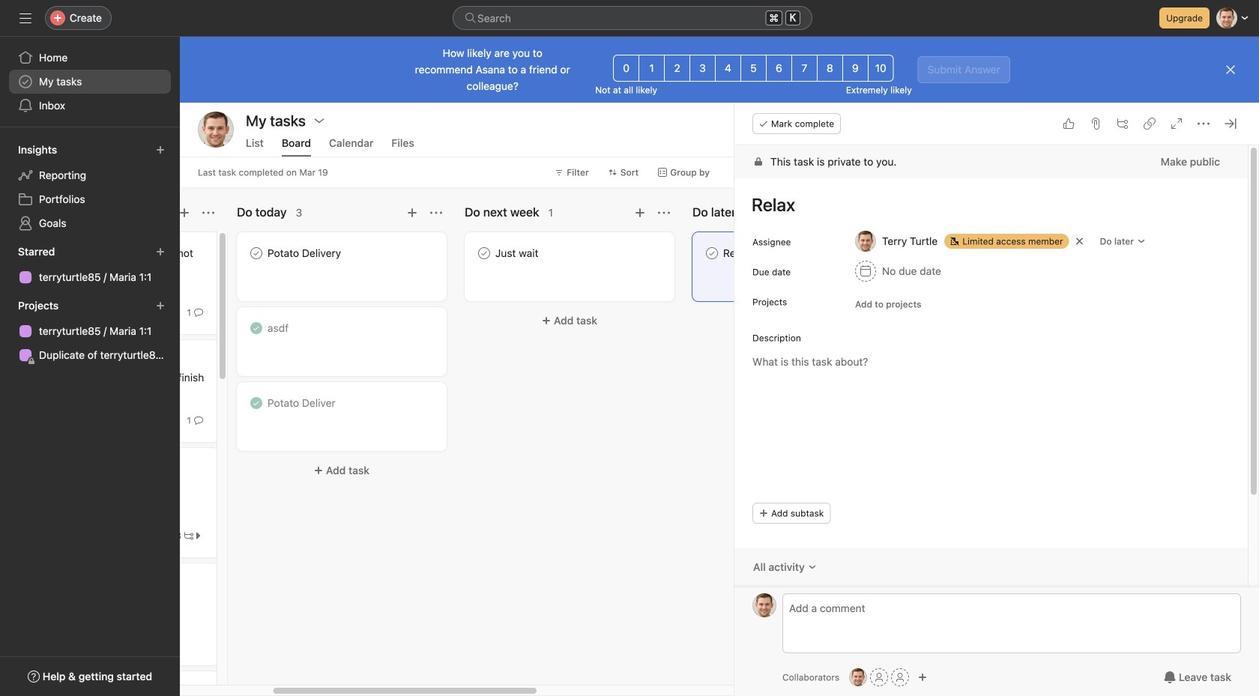 Task type: vqa. For each thing, say whether or not it's contained in the screenshot.
Today button
no



Task type: locate. For each thing, give the bounding box(es) containing it.
close details image
[[1225, 118, 1237, 130]]

0 horizontal spatial add task image
[[178, 207, 190, 219]]

2 mark complete image from the left
[[703, 244, 721, 262]]

add or remove collaborators image
[[919, 673, 928, 682]]

1 completed image from the top
[[247, 319, 265, 337]]

more section actions image
[[430, 207, 442, 219], [658, 207, 670, 219]]

1 mark complete checkbox from the left
[[247, 244, 265, 262]]

hide sidebar image
[[19, 12, 31, 24]]

Task Name text field
[[742, 187, 1231, 222]]

1 horizontal spatial add task image
[[406, 207, 418, 219]]

option group
[[614, 55, 894, 82]]

1 horizontal spatial more section actions image
[[658, 207, 670, 219]]

2 completed image from the top
[[247, 394, 265, 412]]

None radio
[[614, 55, 640, 82], [639, 55, 665, 82], [690, 55, 716, 82], [741, 55, 767, 82], [792, 55, 818, 82], [614, 55, 640, 82], [639, 55, 665, 82], [690, 55, 716, 82], [741, 55, 767, 82], [792, 55, 818, 82]]

0 likes. click to like this task image
[[1063, 118, 1075, 130]]

add items to starred image
[[156, 247, 165, 256]]

1 more section actions image from the left
[[430, 207, 442, 219]]

None radio
[[664, 55, 691, 82], [715, 55, 742, 82], [766, 55, 793, 82], [817, 55, 843, 82], [843, 55, 869, 82], [868, 55, 894, 82], [664, 55, 691, 82], [715, 55, 742, 82], [766, 55, 793, 82], [817, 55, 843, 82], [843, 55, 869, 82], [868, 55, 894, 82]]

main content
[[735, 145, 1249, 697]]

0 horizontal spatial more section actions image
[[430, 207, 442, 219]]

1 horizontal spatial mark complete image
[[703, 244, 721, 262]]

Mark complete checkbox
[[247, 244, 265, 262], [475, 244, 493, 262]]

projects element
[[0, 292, 180, 370]]

2 mark complete checkbox from the left
[[475, 244, 493, 262]]

mark complete image
[[475, 244, 493, 262], [703, 244, 721, 262]]

1 mark complete image from the left
[[475, 244, 493, 262]]

completed image
[[247, 319, 265, 337], [247, 394, 265, 412]]

add task image
[[178, 207, 190, 219], [406, 207, 418, 219]]

mark complete checkbox for first add task icon from the right
[[247, 244, 265, 262]]

starred element
[[0, 238, 180, 292]]

more actions for this task image
[[1198, 118, 1210, 130]]

add subtask image
[[1117, 118, 1129, 130]]

1 vertical spatial completed image
[[247, 394, 265, 412]]

0 horizontal spatial mark complete image
[[475, 244, 493, 262]]

0 horizontal spatial mark complete checkbox
[[247, 244, 265, 262]]

view profile settings image
[[198, 112, 234, 148]]

Mark complete checkbox
[[703, 244, 721, 262]]

mark complete image
[[247, 244, 265, 262]]

global element
[[0, 37, 180, 127]]

copy task link image
[[1144, 118, 1156, 130]]

more section actions image
[[202, 207, 214, 219]]

None field
[[453, 6, 813, 30]]

Completed checkbox
[[247, 394, 265, 412]]

1 horizontal spatial mark complete checkbox
[[475, 244, 493, 262]]

relax dialog
[[735, 103, 1260, 697]]

0 vertical spatial completed image
[[247, 319, 265, 337]]



Task type: describe. For each thing, give the bounding box(es) containing it.
dismiss image
[[1225, 64, 1237, 76]]

new insights image
[[156, 145, 165, 154]]

show options image
[[313, 115, 325, 127]]

1 comment image
[[194, 308, 203, 317]]

2 add task image from the left
[[406, 207, 418, 219]]

mark complete checkbox for add task image
[[475, 244, 493, 262]]

2 more section actions image from the left
[[658, 207, 670, 219]]

1 add task image from the left
[[178, 207, 190, 219]]

completed image for completed checkbox
[[247, 394, 265, 412]]

1 comment image
[[194, 416, 203, 425]]

open user profile image
[[753, 594, 777, 618]]

remove assignee image
[[1076, 237, 1085, 246]]

full screen image
[[1171, 118, 1183, 130]]

add task image
[[634, 207, 646, 219]]

new project or portfolio image
[[156, 301, 165, 310]]

add or remove collaborators image
[[850, 669, 868, 687]]

completed image for completed option
[[247, 319, 265, 337]]

insights element
[[0, 136, 180, 238]]

Search tasks, projects, and more text field
[[453, 6, 813, 30]]

Completed checkbox
[[247, 319, 265, 337]]

main content inside relax dialog
[[735, 145, 1249, 697]]



